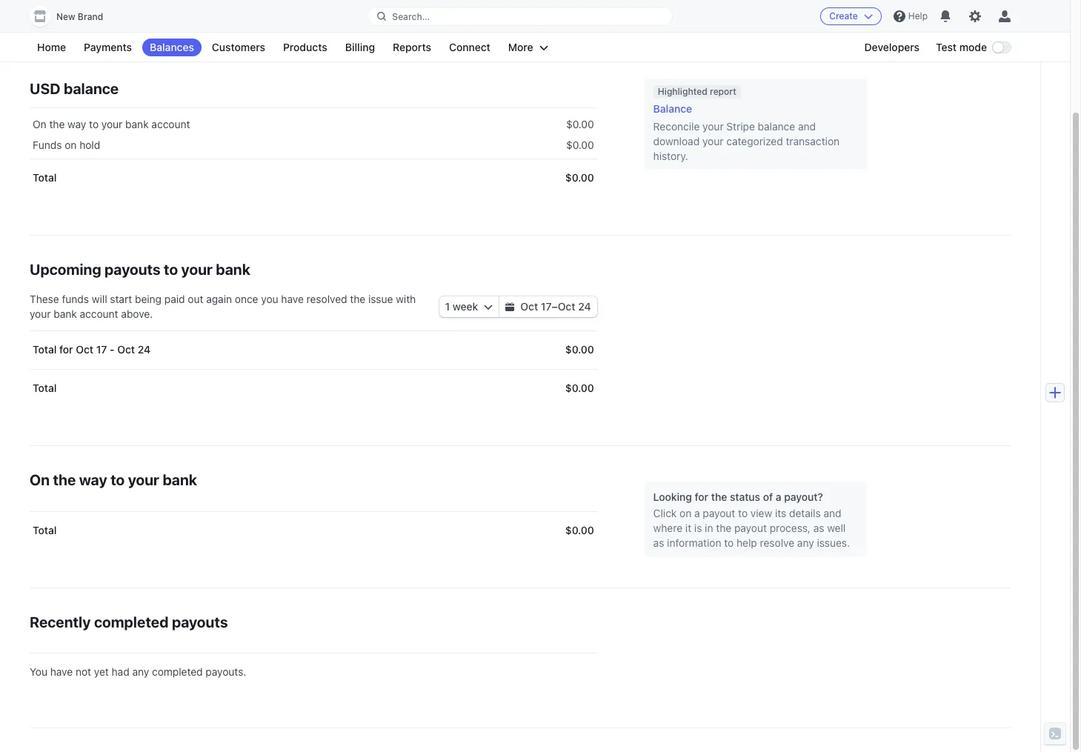 Task type: vqa. For each thing, say whether or not it's contained in the screenshot.
Filter popup button
no



Task type: locate. For each thing, give the bounding box(es) containing it.
0 horizontal spatial svg image
[[506, 303, 515, 311]]

row containing on the way to your bank account
[[30, 108, 597, 138]]

funds
[[33, 139, 62, 151]]

1 vertical spatial payout
[[735, 522, 767, 535]]

upcoming
[[30, 261, 101, 278]]

highlighted
[[658, 86, 708, 97]]

2 grid from the top
[[30, 331, 597, 408]]

funds on hold
[[33, 139, 100, 151]]

1 vertical spatial svg image
[[506, 303, 515, 311]]

1 horizontal spatial and
[[824, 507, 842, 520]]

0 horizontal spatial any
[[132, 666, 149, 678]]

$0.00 for third row from the top
[[566, 171, 594, 184]]

you have not yet had any completed payouts.
[[30, 666, 246, 678]]

way inside row
[[68, 118, 86, 130]]

0 vertical spatial any
[[798, 537, 815, 549]]

1 vertical spatial payouts
[[172, 614, 228, 631]]

and up well
[[824, 507, 842, 520]]

svg image
[[887, 34, 896, 43], [506, 303, 515, 311]]

balance
[[64, 80, 119, 97], [758, 120, 796, 133]]

0 vertical spatial completed
[[94, 614, 169, 631]]

payouts up payouts. on the left bottom
[[172, 614, 228, 631]]

1 vertical spatial way
[[79, 472, 107, 489]]

svg image inside 1 week popup button
[[484, 303, 493, 311]]

0 vertical spatial for
[[59, 343, 73, 356]]

for left -
[[59, 343, 73, 356]]

17 inside row
[[96, 343, 107, 356]]

payouts
[[105, 261, 161, 278], [172, 614, 228, 631]]

these
[[30, 293, 59, 305]]

1 horizontal spatial 24
[[579, 300, 591, 313]]

24 right "–"
[[579, 300, 591, 313]]

0 horizontal spatial on
[[65, 139, 77, 151]]

1 vertical spatial out
[[188, 293, 203, 305]]

recently
[[30, 614, 91, 631]]

svg image left please
[[44, 34, 53, 43]]

balance up the categorized
[[758, 120, 796, 133]]

as left well
[[814, 522, 825, 535]]

have right you
[[281, 293, 304, 305]]

1 vertical spatial have
[[50, 666, 73, 678]]

1 horizontal spatial svg image
[[484, 303, 493, 311]]

1 vertical spatial grid
[[30, 331, 597, 408]]

0 horizontal spatial have
[[50, 666, 73, 678]]

24 right -
[[138, 343, 151, 356]]

reports
[[393, 41, 432, 53]]

out inside these funds will start being paid out again once you have resolved the issue with your bank account above.
[[188, 293, 203, 305]]

1 grid from the top
[[30, 108, 597, 197]]

2 row from the top
[[30, 132, 597, 159]]

4 total from the top
[[33, 524, 57, 537]]

have inside these funds will start being paid out again once you have resolved the issue with your bank account above.
[[281, 293, 304, 305]]

on inside looking for the status of a payout? click on a payout to view its details and where it is in the payout process, as well as information to help resolve any issues.
[[680, 507, 692, 520]]

for right 'looking'
[[695, 491, 709, 503]]

1 horizontal spatial have
[[281, 293, 304, 305]]

1 vertical spatial 24
[[138, 343, 151, 356]]

on
[[65, 139, 77, 151], [680, 507, 692, 520]]

-
[[110, 343, 115, 356]]

$0.00
[[567, 118, 594, 130], [567, 139, 594, 151], [566, 171, 594, 184], [566, 343, 594, 356], [566, 382, 594, 394], [566, 524, 594, 537]]

0 horizontal spatial as
[[654, 537, 665, 549]]

for
[[59, 343, 73, 356], [695, 491, 709, 503]]

a up is
[[695, 507, 700, 520]]

in
[[705, 522, 714, 535]]

again
[[206, 293, 232, 305]]

usd down home link
[[30, 80, 61, 97]]

0 horizontal spatial a
[[119, 32, 124, 44]]

grid
[[30, 108, 597, 197], [30, 331, 597, 408]]

usd
[[127, 32, 149, 44], [364, 32, 386, 44], [30, 80, 61, 97]]

1 horizontal spatial 17
[[541, 300, 552, 313]]

on inside row
[[65, 139, 77, 151]]

your
[[340, 32, 361, 44], [101, 118, 123, 130], [703, 120, 724, 133], [703, 135, 724, 148], [181, 261, 213, 278], [30, 308, 51, 320], [128, 472, 159, 489]]

as
[[814, 522, 825, 535], [654, 537, 665, 549]]

row
[[30, 108, 597, 138], [30, 132, 597, 159], [30, 159, 597, 197], [30, 331, 597, 369], [30, 369, 597, 408], [30, 512, 597, 550]]

on up it
[[680, 507, 692, 520]]

usd right add
[[127, 32, 149, 44]]

out right paid
[[188, 293, 203, 305]]

for inside row
[[59, 343, 73, 356]]

with
[[396, 293, 416, 305]]

a right of
[[776, 491, 782, 503]]

1 total from the top
[[33, 171, 57, 184]]

more button
[[501, 39, 556, 56]]

report
[[710, 86, 737, 97]]

svg image left add
[[887, 34, 896, 43]]

reports link
[[386, 39, 439, 56]]

account inside add bank account button
[[951, 32, 991, 44]]

1 vertical spatial on
[[680, 507, 692, 520]]

1 horizontal spatial out
[[321, 32, 337, 44]]

0 vertical spatial grid
[[30, 108, 597, 197]]

total
[[33, 171, 57, 184], [33, 343, 57, 356], [33, 382, 57, 394], [33, 524, 57, 537]]

for inside looking for the status of a payout? click on a payout to view its details and where it is in the payout process, as well as information to help resolve any issues.
[[695, 491, 709, 503]]

1 horizontal spatial as
[[814, 522, 825, 535]]

stripe
[[727, 120, 755, 133]]

completed up you have not yet had any completed payouts.
[[94, 614, 169, 631]]

payouts up 'start'
[[105, 261, 161, 278]]

total for 1st row from the bottom of the page
[[33, 524, 57, 537]]

balance inside highlighted report balance reconcile your stripe balance and download your categorized transaction history.
[[758, 120, 796, 133]]

connect link
[[442, 39, 498, 56]]

have left not
[[50, 666, 73, 678]]

0 horizontal spatial usd
[[30, 80, 61, 97]]

products link
[[276, 39, 335, 56]]

on inside row
[[33, 118, 46, 130]]

recently completed payouts
[[30, 614, 228, 631]]

1 vertical spatial as
[[654, 537, 665, 549]]

row containing funds on hold
[[30, 132, 597, 159]]

1 horizontal spatial svg image
[[887, 34, 896, 43]]

0 vertical spatial svg image
[[887, 34, 896, 43]]

on
[[33, 118, 46, 130], [30, 472, 50, 489]]

oct
[[521, 300, 538, 313], [558, 300, 576, 313], [76, 343, 94, 356], [117, 343, 135, 356]]

4 row from the top
[[30, 331, 597, 369]]

grid containing on the way to your bank account
[[30, 108, 597, 197]]

2 horizontal spatial a
[[776, 491, 782, 503]]

0 vertical spatial as
[[814, 522, 825, 535]]

svg image right the week
[[484, 303, 493, 311]]

0 vertical spatial svg image
[[44, 34, 53, 43]]

17
[[541, 300, 552, 313], [96, 343, 107, 356]]

0 vertical spatial 17
[[541, 300, 552, 313]]

looking
[[654, 491, 692, 503]]

paid
[[164, 293, 185, 305]]

1 vertical spatial for
[[695, 491, 709, 503]]

svg image right 1 week popup button
[[506, 303, 515, 311]]

account inside these funds will start being paid out again once you have resolved the issue with your bank account above.
[[80, 308, 118, 320]]

test mode
[[936, 41, 988, 53]]

new brand
[[56, 11, 103, 22]]

1 vertical spatial any
[[132, 666, 149, 678]]

a right add
[[119, 32, 124, 44]]

the
[[49, 118, 65, 130], [350, 293, 366, 305], [53, 472, 76, 489], [712, 491, 728, 503], [716, 522, 732, 535]]

any right had
[[132, 666, 149, 678]]

0 vertical spatial 24
[[579, 300, 591, 313]]

brand
[[78, 11, 103, 22]]

way for on the way to your bank
[[79, 472, 107, 489]]

0 horizontal spatial for
[[59, 343, 73, 356]]

completed left payouts. on the left bottom
[[152, 666, 203, 678]]

2 vertical spatial a
[[695, 507, 700, 520]]

and inside looking for the status of a payout? click on a payout to view its details and where it is in the payout process, as well as information to help resolve any issues.
[[824, 507, 842, 520]]

funds
[[62, 293, 89, 305]]

as down where
[[654, 537, 665, 549]]

1 vertical spatial on
[[30, 472, 50, 489]]

0 vertical spatial balance
[[64, 80, 119, 97]]

1 vertical spatial svg image
[[484, 303, 493, 311]]

0 vertical spatial and
[[799, 120, 816, 133]]

help
[[737, 537, 758, 549]]

tab
[[30, 0, 76, 7]]

of
[[764, 491, 773, 503]]

new brand button
[[30, 6, 118, 27]]

0 horizontal spatial balance
[[64, 80, 119, 97]]

out
[[321, 32, 337, 44], [188, 293, 203, 305]]

these funds will start being paid out again once you have resolved the issue with your bank account above.
[[30, 293, 416, 320]]

balances link
[[142, 39, 202, 56]]

resolve
[[760, 537, 795, 549]]

$0.00 for 2nd row from the bottom of the page
[[566, 382, 594, 394]]

0 horizontal spatial out
[[188, 293, 203, 305]]

and up transaction
[[799, 120, 816, 133]]

help button
[[888, 4, 934, 28]]

1 horizontal spatial balance
[[758, 120, 796, 133]]

payout up the in
[[703, 507, 736, 520]]

completed
[[94, 614, 169, 631], [152, 666, 203, 678]]

Search… search field
[[369, 7, 672, 26]]

balance link
[[654, 102, 858, 116]]

1 vertical spatial balance
[[758, 120, 796, 133]]

0 vertical spatial have
[[281, 293, 304, 305]]

0 horizontal spatial payouts
[[105, 261, 161, 278]]

and inside highlighted report balance reconcile your stripe balance and download your categorized transaction history.
[[799, 120, 816, 133]]

0 horizontal spatial 17
[[96, 343, 107, 356]]

1 horizontal spatial for
[[695, 491, 709, 503]]

0 vertical spatial way
[[68, 118, 86, 130]]

svg image
[[44, 34, 53, 43], [484, 303, 493, 311]]

out right pay
[[321, 32, 337, 44]]

1 vertical spatial and
[[824, 507, 842, 520]]

3 total from the top
[[33, 382, 57, 394]]

1 horizontal spatial on
[[680, 507, 692, 520]]

0 horizontal spatial svg image
[[44, 34, 53, 43]]

1 horizontal spatial any
[[798, 537, 815, 549]]

usd left balance.
[[364, 32, 386, 44]]

0 vertical spatial payouts
[[105, 261, 161, 278]]

add bank account
[[902, 32, 991, 44]]

0 vertical spatial on
[[33, 118, 46, 130]]

total for third row from the top
[[33, 171, 57, 184]]

payout?
[[785, 491, 824, 503]]

test
[[936, 41, 957, 53]]

0 horizontal spatial 24
[[138, 343, 151, 356]]

and
[[799, 120, 816, 133], [824, 507, 842, 520]]

0 horizontal spatial and
[[799, 120, 816, 133]]

way
[[68, 118, 86, 130], [79, 472, 107, 489]]

any down process,
[[798, 537, 815, 549]]

on left hold
[[65, 139, 77, 151]]

any inside looking for the status of a payout? click on a payout to view its details and where it is in the payout process, as well as information to help resolve any issues.
[[798, 537, 815, 549]]

payout up help
[[735, 522, 767, 535]]

balance
[[654, 102, 693, 115]]

$0.00 for row containing funds on hold
[[567, 139, 594, 151]]

mode
[[960, 41, 988, 53]]

the inside these funds will start being paid out again once you have resolved the issue with your bank account above.
[[350, 293, 366, 305]]

0 vertical spatial on
[[65, 139, 77, 151]]

1
[[445, 300, 450, 313]]

customers link
[[205, 39, 273, 56]]

Search… text field
[[369, 7, 672, 26]]

1 row from the top
[[30, 108, 597, 138]]

to
[[288, 32, 298, 44], [89, 118, 99, 130], [164, 261, 178, 278], [111, 472, 125, 489], [739, 507, 748, 520], [725, 537, 734, 549]]

balance up on the way to your bank account
[[64, 80, 119, 97]]

1 vertical spatial 17
[[96, 343, 107, 356]]



Task type: describe. For each thing, give the bounding box(es) containing it.
its
[[776, 507, 787, 520]]

week
[[453, 300, 479, 313]]

on the way to your bank
[[30, 472, 197, 489]]

start
[[110, 293, 132, 305]]

payments
[[84, 41, 132, 53]]

oct 17 – oct 24
[[521, 300, 591, 313]]

it
[[686, 522, 692, 535]]

yet
[[94, 666, 109, 678]]

1 horizontal spatial a
[[695, 507, 700, 520]]

for for oct
[[59, 343, 73, 356]]

not
[[76, 666, 91, 678]]

on for on the way to your bank
[[30, 472, 50, 489]]

1 week
[[445, 300, 479, 313]]

status
[[730, 491, 761, 503]]

svg image inside add bank account button
[[887, 34, 896, 43]]

3 row from the top
[[30, 159, 597, 197]]

bank inside these funds will start being paid out again once you have resolved the issue with your bank account above.
[[54, 308, 77, 320]]

5 row from the top
[[30, 369, 597, 408]]

categorized
[[727, 135, 784, 148]]

upcoming payouts to your bank
[[30, 261, 251, 278]]

you
[[30, 666, 47, 678]]

add
[[902, 32, 922, 44]]

$0.00 for row containing total for
[[566, 343, 594, 356]]

for for the
[[695, 491, 709, 503]]

connect
[[449, 41, 491, 53]]

create button
[[821, 7, 882, 25]]

view
[[751, 507, 773, 520]]

more
[[509, 41, 534, 53]]

issue
[[369, 293, 393, 305]]

on for on the way to your bank account
[[33, 118, 46, 130]]

way for on the way to your bank account
[[68, 118, 86, 130]]

resolved
[[307, 293, 347, 305]]

issues.
[[817, 537, 851, 549]]

reconcile
[[654, 120, 700, 133]]

you
[[261, 293, 279, 305]]

looking for the status of a payout? click on a payout to view its details and where it is in the payout process, as well as information to help resolve any issues.
[[654, 491, 851, 549]]

being
[[135, 293, 162, 305]]

row containing total for
[[30, 331, 597, 369]]

developers
[[865, 41, 920, 53]]

information
[[667, 537, 722, 549]]

add bank account button
[[881, 28, 997, 49]]

bank inside button
[[924, 32, 948, 44]]

$0.00 for row containing on the way to your bank account
[[567, 118, 594, 130]]

on the way to your bank account
[[33, 118, 190, 130]]

2 horizontal spatial usd
[[364, 32, 386, 44]]

details
[[790, 507, 821, 520]]

your inside row
[[101, 118, 123, 130]]

new
[[56, 11, 75, 22]]

balances
[[150, 41, 194, 53]]

payments link
[[76, 39, 139, 56]]

create
[[830, 10, 859, 22]]

click
[[654, 507, 677, 520]]

process,
[[770, 522, 811, 535]]

to inside row
[[89, 118, 99, 130]]

above.
[[121, 308, 153, 320]]

will
[[92, 293, 107, 305]]

24 inside row
[[138, 343, 151, 356]]

6 row from the top
[[30, 512, 597, 550]]

denominated
[[152, 32, 216, 44]]

once
[[235, 293, 258, 305]]

customers
[[212, 41, 265, 53]]

1 vertical spatial completed
[[152, 666, 203, 678]]

1 vertical spatial a
[[776, 491, 782, 503]]

usd balance
[[30, 80, 119, 97]]

add
[[97, 32, 116, 44]]

1 horizontal spatial payouts
[[172, 614, 228, 631]]

had
[[112, 666, 130, 678]]

payouts.
[[206, 666, 246, 678]]

–
[[552, 300, 558, 313]]

your inside these funds will start being paid out again once you have resolved the issue with your bank account above.
[[30, 308, 51, 320]]

please add a usd denominated bank account to pay out your usd balance.
[[62, 32, 430, 44]]

1 week button
[[439, 297, 499, 317]]

bank inside row
[[125, 118, 149, 130]]

total for 2nd row from the bottom of the page
[[33, 382, 57, 394]]

0 vertical spatial a
[[119, 32, 124, 44]]

products
[[283, 41, 328, 53]]

help
[[909, 10, 928, 22]]

where
[[654, 522, 683, 535]]

0 vertical spatial out
[[321, 32, 337, 44]]

search…
[[392, 11, 430, 22]]

0 vertical spatial payout
[[703, 507, 736, 520]]

transaction
[[786, 135, 840, 148]]

billing
[[345, 41, 375, 53]]

home link
[[30, 39, 73, 56]]

pay
[[300, 32, 318, 44]]

history.
[[654, 150, 689, 162]]

please
[[62, 32, 95, 44]]

balance.
[[389, 32, 430, 44]]

2 total from the top
[[33, 343, 57, 356]]

hold
[[80, 139, 100, 151]]

home
[[37, 41, 66, 53]]

download
[[654, 135, 700, 148]]

total for oct 17 - oct 24
[[33, 343, 151, 356]]

developers link
[[858, 39, 928, 56]]

well
[[828, 522, 846, 535]]

$0.00 for 1st row from the bottom of the page
[[566, 524, 594, 537]]

1 horizontal spatial usd
[[127, 32, 149, 44]]

grid containing total for
[[30, 331, 597, 408]]



